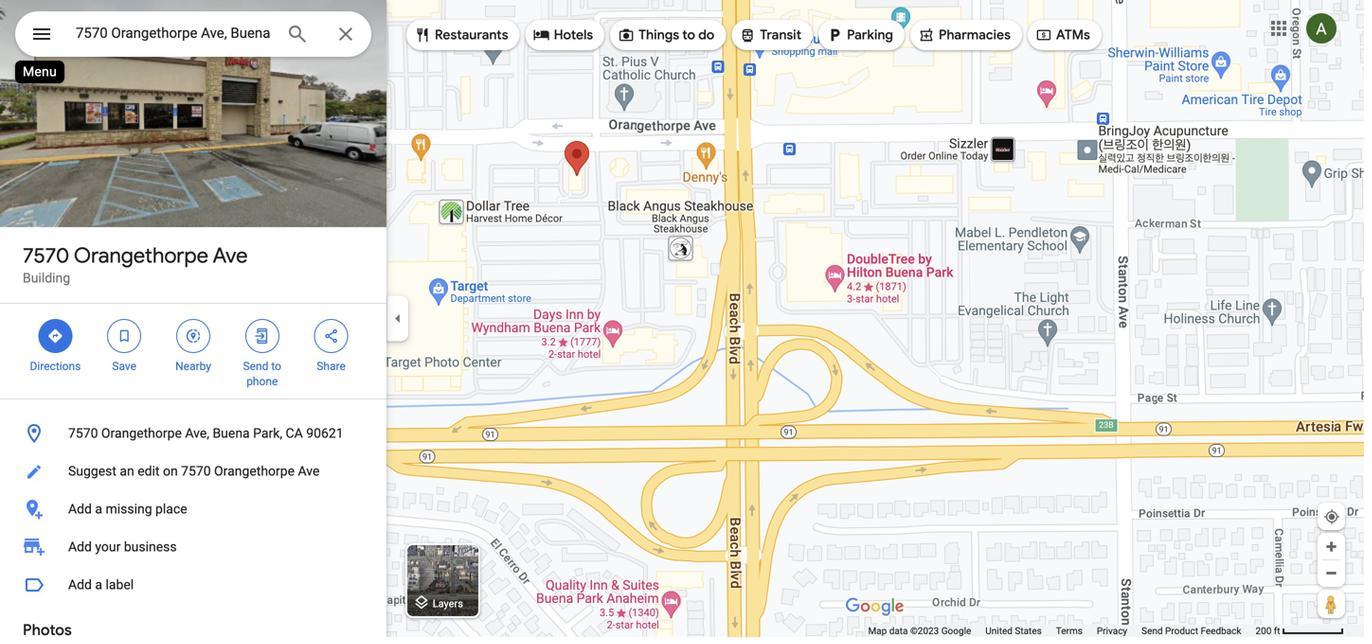 Task type: vqa. For each thing, say whether or not it's contained in the screenshot.
A
yes



Task type: locate. For each thing, give the bounding box(es) containing it.
0 vertical spatial send
[[243, 360, 269, 373]]

label
[[106, 577, 134, 593]]

footer containing map data ©2023 google
[[868, 625, 1256, 638]]

orangethorpe
[[74, 243, 208, 269], [101, 426, 182, 441], [214, 464, 295, 479]]

a left 'label'
[[95, 577, 102, 593]]

send
[[243, 360, 269, 373], [1142, 626, 1163, 637]]

1 vertical spatial a
[[95, 577, 102, 593]]

to
[[682, 27, 695, 44], [271, 360, 281, 373]]

orangethorpe up 
[[74, 243, 208, 269]]

1 vertical spatial orangethorpe
[[101, 426, 182, 441]]

1 vertical spatial send
[[1142, 626, 1163, 637]]

to left do
[[682, 27, 695, 44]]

privacy
[[1097, 626, 1128, 637]]

ave
[[213, 243, 248, 269], [298, 464, 320, 479]]

2 add from the top
[[68, 540, 92, 555]]

0 horizontal spatial send
[[243, 360, 269, 373]]

ave inside 7570 orangethorpe ave building
[[213, 243, 248, 269]]

7570 orangethorpe ave building
[[23, 243, 248, 286]]

to up the phone
[[271, 360, 281, 373]]


[[533, 25, 550, 45]]

0 vertical spatial to
[[682, 27, 695, 44]]

7570
[[23, 243, 69, 269], [68, 426, 98, 441], [181, 464, 211, 479]]

add inside button
[[68, 502, 92, 517]]

layers
[[433, 598, 463, 610]]

a for missing
[[95, 502, 102, 517]]

missing
[[106, 502, 152, 517]]

orangethorpe up the edit
[[101, 426, 182, 441]]

feedback
[[1201, 626, 1242, 637]]

0 vertical spatial a
[[95, 502, 102, 517]]

add for add your business
[[68, 540, 92, 555]]

1 a from the top
[[95, 502, 102, 517]]

1 vertical spatial 7570
[[68, 426, 98, 441]]

united states
[[986, 626, 1042, 637]]

0 vertical spatial orangethorpe
[[74, 243, 208, 269]]

orangethorpe inside 7570 orangethorpe ave building
[[74, 243, 208, 269]]

1 vertical spatial to
[[271, 360, 281, 373]]

7570 up "building"
[[23, 243, 69, 269]]

data
[[889, 626, 908, 637]]

1 horizontal spatial to
[[682, 27, 695, 44]]

google
[[941, 626, 971, 637]]

send product feedback
[[1142, 626, 1242, 637]]


[[826, 25, 843, 45]]

product
[[1165, 626, 1198, 637]]

google account: angela cha  
(angela.cha@adept.ai) image
[[1306, 13, 1337, 44]]

7570 right on
[[181, 464, 211, 479]]

add
[[68, 502, 92, 517], [68, 540, 92, 555], [68, 577, 92, 593]]

a for label
[[95, 577, 102, 593]]

a left missing
[[95, 502, 102, 517]]

atms
[[1056, 27, 1090, 44]]

7570 orangethorpe ave main content
[[0, 0, 387, 638]]

 button
[[15, 11, 68, 61]]

add left "your"
[[68, 540, 92, 555]]

 search field
[[15, 11, 371, 61]]

restaurants
[[435, 27, 508, 44]]

7570 up suggest at the bottom of page
[[68, 426, 98, 441]]

1 vertical spatial add
[[68, 540, 92, 555]]

7570 inside 7570 orangethorpe ave building
[[23, 243, 69, 269]]

0 vertical spatial add
[[68, 502, 92, 517]]


[[323, 326, 340, 347]]

nearby
[[175, 360, 211, 373]]

business
[[124, 540, 177, 555]]

share
[[317, 360, 346, 373]]

0 vertical spatial 7570
[[23, 243, 69, 269]]

add a label button
[[0, 567, 387, 604]]

7570 for ave,
[[68, 426, 98, 441]]

send up the phone
[[243, 360, 269, 373]]

footer
[[868, 625, 1256, 638]]

add for add a missing place
[[68, 502, 92, 517]]

send inside send to phone
[[243, 360, 269, 373]]

1 add from the top
[[68, 502, 92, 517]]

200 ft
[[1256, 626, 1280, 637]]

0 vertical spatial ave
[[213, 243, 248, 269]]

send inside send product feedback button
[[1142, 626, 1163, 637]]

ave inside suggest an edit on 7570 orangethorpe ave button
[[298, 464, 320, 479]]

none field inside 7570 orangethorpe ave, buena park, ca 90621 field
[[76, 22, 271, 45]]

on
[[163, 464, 178, 479]]

a inside button
[[95, 577, 102, 593]]

things
[[639, 27, 679, 44]]


[[254, 326, 271, 347]]

7570 Orangethorpe Ave, Buena Park, CA 90621 field
[[15, 11, 371, 57]]

suggest an edit on 7570 orangethorpe ave button
[[0, 453, 387, 491]]

2 vertical spatial add
[[68, 577, 92, 593]]

1 vertical spatial ave
[[298, 464, 320, 479]]

send left "product"
[[1142, 626, 1163, 637]]

add left 'label'
[[68, 577, 92, 593]]

an
[[120, 464, 134, 479]]

 restaurants
[[414, 25, 508, 45]]

orangethorpe for ave,
[[101, 426, 182, 441]]

map
[[868, 626, 887, 637]]

 hotels
[[533, 25, 593, 45]]

privacy button
[[1097, 625, 1128, 638]]

phone
[[247, 375, 278, 388]]

send for send to phone
[[243, 360, 269, 373]]

transit
[[760, 27, 802, 44]]

add inside button
[[68, 577, 92, 593]]

a
[[95, 502, 102, 517], [95, 577, 102, 593]]

2 a from the top
[[95, 577, 102, 593]]

None field
[[76, 22, 271, 45]]

park,
[[253, 426, 282, 441]]

0 horizontal spatial to
[[271, 360, 281, 373]]

edit
[[138, 464, 160, 479]]

2 vertical spatial 7570
[[181, 464, 211, 479]]

states
[[1015, 626, 1042, 637]]

add down suggest at the bottom of page
[[68, 502, 92, 517]]

1 horizontal spatial send
[[1142, 626, 1163, 637]]

directions
[[30, 360, 81, 373]]

1 horizontal spatial ave
[[298, 464, 320, 479]]

add inside 'link'
[[68, 540, 92, 555]]

add for add a label
[[68, 577, 92, 593]]

send product feedback button
[[1142, 625, 1242, 638]]

a inside button
[[95, 502, 102, 517]]

3 add from the top
[[68, 577, 92, 593]]

suggest an edit on 7570 orangethorpe ave
[[68, 464, 320, 479]]

suggest
[[68, 464, 116, 479]]

orangethorpe down park,
[[214, 464, 295, 479]]

0 horizontal spatial ave
[[213, 243, 248, 269]]



Task type: describe. For each thing, give the bounding box(es) containing it.
90621
[[306, 426, 343, 441]]


[[116, 326, 133, 347]]

send to phone
[[243, 360, 281, 388]]


[[47, 326, 64, 347]]

zoom in image
[[1324, 540, 1339, 554]]

do
[[698, 27, 715, 44]]

actions for 7570 orangethorpe ave region
[[0, 304, 387, 399]]

200 ft button
[[1256, 626, 1344, 637]]

buena
[[213, 426, 250, 441]]

7570 orangethorpe ave, buena park, ca 90621
[[68, 426, 343, 441]]


[[185, 326, 202, 347]]

google maps element
[[0, 0, 1364, 638]]

terms button
[[1056, 625, 1083, 638]]

200
[[1256, 626, 1272, 637]]

add your business
[[68, 540, 177, 555]]

©2023
[[910, 626, 939, 637]]

terms
[[1056, 626, 1083, 637]]

united
[[986, 626, 1013, 637]]

add a missing place button
[[0, 491, 387, 529]]

ca
[[286, 426, 303, 441]]

 pharmacies
[[918, 25, 1011, 45]]

your
[[95, 540, 121, 555]]

7570 orangethorpe ave, buena park, ca 90621 button
[[0, 415, 387, 453]]

show street view coverage image
[[1318, 590, 1345, 619]]

collapse side panel image
[[387, 308, 408, 329]]

show your location image
[[1323, 509, 1341, 526]]

 parking
[[826, 25, 893, 45]]

place
[[155, 502, 187, 517]]

building
[[23, 270, 70, 286]]

map data ©2023 google
[[868, 626, 971, 637]]

ave,
[[185, 426, 209, 441]]

orangethorpe for ave
[[74, 243, 208, 269]]


[[739, 25, 756, 45]]

7570 for ave
[[23, 243, 69, 269]]

united states button
[[986, 625, 1042, 638]]

footer inside google maps element
[[868, 625, 1256, 638]]

to inside send to phone
[[271, 360, 281, 373]]

add a missing place
[[68, 502, 187, 517]]


[[1035, 25, 1052, 45]]

to inside  things to do
[[682, 27, 695, 44]]

send for send product feedback
[[1142, 626, 1163, 637]]

save
[[112, 360, 136, 373]]

parking
[[847, 27, 893, 44]]

zoom out image
[[1324, 567, 1339, 581]]

 things to do
[[618, 25, 715, 45]]

add your business link
[[0, 529, 387, 567]]

2 vertical spatial orangethorpe
[[214, 464, 295, 479]]

ft
[[1274, 626, 1280, 637]]

pharmacies
[[939, 27, 1011, 44]]

 atms
[[1035, 25, 1090, 45]]


[[30, 20, 53, 48]]


[[414, 25, 431, 45]]

add a label
[[68, 577, 134, 593]]

 transit
[[739, 25, 802, 45]]


[[618, 25, 635, 45]]


[[918, 25, 935, 45]]

hotels
[[554, 27, 593, 44]]



